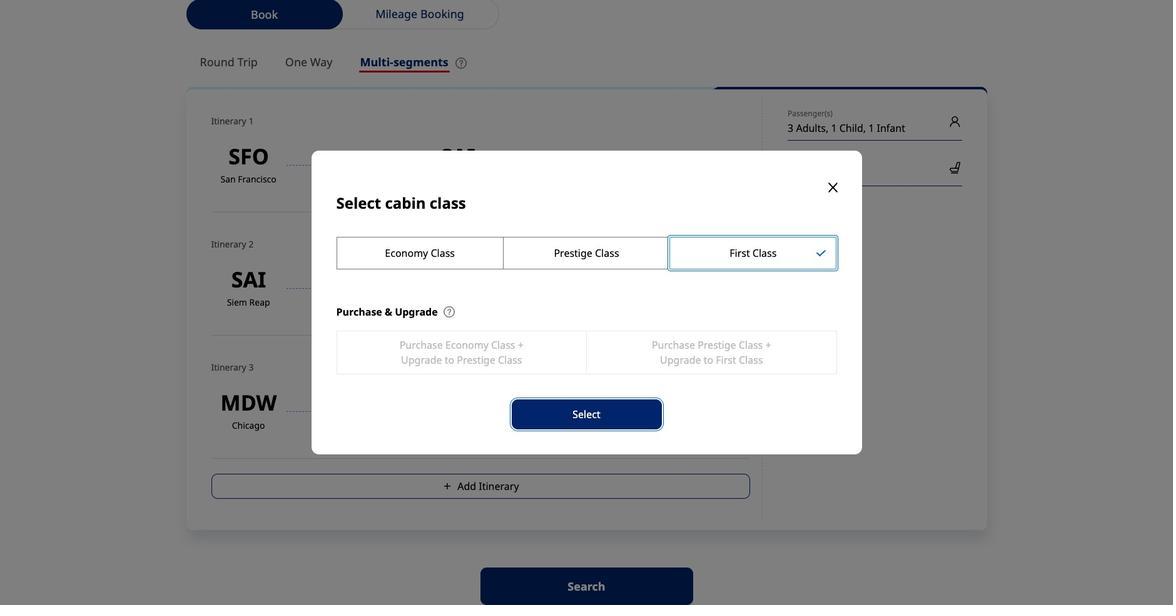 Task type: locate. For each thing, give the bounding box(es) containing it.
1 to from the left
[[445, 354, 455, 367]]

clear button
[[732, 344, 779, 369]]

upgrade inside purchase prestige class + upgrade to first class
[[660, 354, 701, 367]]

feb 29, 2024 button
[[592, 393, 692, 433]]

mdw chicago
[[430, 266, 486, 309], [221, 389, 277, 432]]

sai up reap
[[231, 266, 266, 294]]

1 vertical spatial 3
[[249, 362, 254, 374]]

1 vertical spatial select
[[573, 408, 601, 422]]

1 horizontal spatial mdw chicago
[[430, 266, 486, 309]]

1 up sfo
[[249, 115, 254, 127]]

0 horizontal spatial mdw
[[221, 389, 277, 418]]

booking
[[421, 6, 464, 21]]

upgrade down purchase & upgrade
[[401, 354, 442, 367]]

to for first
[[704, 354, 714, 367]]

sai
[[441, 142, 476, 171], [231, 266, 266, 294]]

0 vertical spatial mdw chicago
[[430, 266, 486, 309]]

tab list
[[186, 0, 499, 29]]

0 horizontal spatial +
[[518, 339, 524, 352]]

1 vertical spatial chicago
[[232, 420, 265, 432]]

sai up class
[[441, 142, 476, 171]]

select for select cabin class
[[336, 193, 381, 213]]

select button
[[512, 400, 662, 430]]

2 vertical spatial economy
[[446, 339, 489, 352]]

0 horizontal spatial economy
[[385, 247, 428, 260]]

economy class
[[788, 167, 858, 181], [385, 247, 455, 260]]

chicago up purchase economy class + upgrade to prestige class
[[442, 297, 475, 309]]

purchase
[[336, 305, 382, 319], [400, 339, 443, 352], [652, 339, 695, 352]]

0 vertical spatial sai
[[441, 142, 476, 171]]

3 adults, 1 child, 1 infant
[[788, 121, 906, 135]]

0 horizontal spatial purchase
[[336, 305, 382, 319]]

select left 'feb'
[[573, 408, 601, 422]]

1 horizontal spatial 3
[[788, 121, 794, 135]]

2 + from the left
[[766, 339, 772, 352]]

1 vertical spatial mdw
[[221, 389, 277, 418]]

select left "cabin"
[[336, 193, 381, 213]]

purchase inside purchase prestige class + upgrade to first class
[[652, 339, 695, 352]]

multi-
[[360, 55, 394, 70]]

+ inside purchase economy class + upgrade to prestige class
[[518, 339, 524, 352]]

1 horizontal spatial chicago
[[442, 297, 475, 309]]

sai inside sai siem reap
[[231, 266, 266, 294]]

&
[[385, 305, 392, 319]]

0 vertical spatial first
[[730, 247, 750, 260]]

0 horizontal spatial to
[[445, 354, 455, 367]]

prestige class
[[554, 247, 619, 260]]

0 vertical spatial select
[[336, 193, 381, 213]]

2 horizontal spatial economy
[[788, 167, 831, 181]]

1
[[249, 115, 254, 127], [832, 121, 837, 135], [869, 121, 875, 135]]

3
[[788, 121, 794, 135], [249, 362, 254, 374]]

purchase for purchase & upgrade
[[336, 305, 382, 319]]

+
[[518, 339, 524, 352], [766, 339, 772, 352]]

economy for cabin class type group
[[385, 247, 428, 260]]

itinerary 1
[[211, 115, 254, 127]]

chicago down itinerary 3
[[232, 420, 265, 432]]

1 left child,
[[832, 121, 837, 135]]

economy
[[788, 167, 831, 181], [385, 247, 428, 260], [446, 339, 489, 352]]

prestige
[[554, 247, 593, 260], [698, 339, 737, 352], [457, 354, 496, 367]]

sai for sai siem reap
[[231, 266, 266, 294]]

0 horizontal spatial prestige
[[457, 354, 496, 367]]

1 + from the left
[[518, 339, 524, 352]]

prestige inside purchase prestige class + upgrade to first class
[[698, 339, 737, 352]]

child,
[[840, 121, 866, 135]]

multi-segments
[[360, 55, 449, 70]]

sai button
[[421, 141, 496, 187]]

economy inside economy class button
[[788, 167, 831, 181]]

add itinerary
[[455, 480, 519, 494]]

0 vertical spatial 3
[[788, 121, 794, 135]]

1 horizontal spatial mdw
[[430, 266, 486, 294]]

purchase prestige class + upgrade to first class
[[652, 339, 772, 367]]

close
[[844, 182, 865, 193]]

segments
[[394, 55, 449, 70]]

1 vertical spatial first
[[716, 354, 737, 367]]

economy class up 'close'
[[788, 167, 858, 181]]

one
[[285, 55, 307, 70]]

0 vertical spatial economy
[[788, 167, 831, 181]]

chicago
[[442, 297, 475, 309], [232, 420, 265, 432]]

1 vertical spatial prestige
[[698, 339, 737, 352]]

1 horizontal spatial sai
[[441, 142, 476, 171]]

sfo
[[229, 142, 269, 171]]

book button
[[186, 0, 343, 29]]

economy inside cabin class type group
[[385, 247, 428, 260]]

0 horizontal spatial 1
[[249, 115, 254, 127]]

mileage booking button
[[342, 0, 498, 29]]

2 to from the left
[[704, 354, 714, 367]]

class
[[430, 193, 466, 213]]

purchase inside purchase economy class + upgrade to prestige class
[[400, 339, 443, 352]]

3 inside 3 adults, 1 child, 1 infant button
[[788, 121, 794, 135]]

upgrade for purchase prestige class + upgrade to first class
[[660, 354, 701, 367]]

mileage
[[376, 6, 418, 21]]

2024
[[651, 410, 677, 425]]

0 vertical spatial economy class
[[788, 167, 858, 181]]

prestige inside purchase economy class + upgrade to prestige class
[[457, 354, 496, 367]]

upgrade
[[395, 305, 438, 319], [401, 354, 442, 367], [660, 354, 701, 367]]

1 horizontal spatial +
[[766, 339, 772, 352]]

1 horizontal spatial purchase
[[400, 339, 443, 352]]

0 horizontal spatial 3
[[249, 362, 254, 374]]

select cabin class
[[336, 193, 466, 213]]

2 horizontal spatial purchase
[[652, 339, 695, 352]]

economy class button
[[788, 149, 962, 187]]

add
[[458, 480, 476, 494]]

cabin
[[385, 193, 426, 213]]

to inside purchase economy class + upgrade to prestige class
[[445, 354, 455, 367]]

first inside purchase prestige class + upgrade to first class
[[716, 354, 737, 367]]

class
[[834, 167, 858, 181], [431, 247, 455, 260], [595, 247, 619, 260], [753, 247, 777, 260], [491, 339, 516, 352], [739, 339, 763, 352], [498, 354, 522, 367], [739, 354, 763, 367]]

0 horizontal spatial select
[[336, 193, 381, 213]]

+ for purchase prestige class + upgrade to first class
[[766, 339, 772, 352]]

infant
[[877, 121, 906, 135]]

1 vertical spatial economy class
[[385, 247, 455, 260]]

sai inside button
[[441, 142, 476, 171]]

0 horizontal spatial sai
[[231, 266, 266, 294]]

book
[[251, 7, 278, 22]]

itinerary 2
[[211, 239, 254, 251]]

upgrade up 2024
[[660, 354, 701, 367]]

itinerary for itinerary 3
[[211, 362, 246, 374]]

to inside purchase prestige class + upgrade to first class
[[704, 354, 714, 367]]

economy class inside button
[[788, 167, 858, 181]]

economy class down "cabin"
[[385, 247, 455, 260]]

1 horizontal spatial prestige
[[554, 247, 593, 260]]

1 horizontal spatial economy
[[446, 339, 489, 352]]

1 vertical spatial mdw chicago
[[221, 389, 277, 432]]

mileage booking
[[376, 6, 464, 21]]

to
[[445, 354, 455, 367], [704, 354, 714, 367]]

2 vertical spatial prestige
[[457, 354, 496, 367]]

+ for purchase economy class + upgrade to prestige class
[[518, 339, 524, 352]]

siem
[[227, 297, 247, 309]]

0 horizontal spatial economy class
[[385, 247, 455, 260]]

1 horizontal spatial to
[[704, 354, 714, 367]]

first
[[730, 247, 750, 260], [716, 354, 737, 367]]

select inside button
[[573, 408, 601, 422]]

0 vertical spatial prestige
[[554, 247, 593, 260]]

mdw
[[430, 266, 486, 294], [221, 389, 277, 418]]

select
[[336, 193, 381, 213], [573, 408, 601, 422]]

itinerary
[[211, 115, 246, 127], [211, 239, 246, 251], [211, 362, 246, 374], [479, 480, 519, 494]]

economy class inside cabin class type group
[[385, 247, 455, 260]]

economy for economy class button
[[788, 167, 831, 181]]

search
[[568, 580, 606, 595]]

1 horizontal spatial economy class
[[788, 167, 858, 181]]

1 horizontal spatial select
[[573, 408, 601, 422]]

1 right child,
[[869, 121, 875, 135]]

+ inside purchase prestige class + upgrade to first class
[[766, 339, 772, 352]]

1 vertical spatial sai
[[231, 266, 266, 294]]

purchase for purchase prestige class + upgrade to first class
[[652, 339, 695, 352]]

add itinerary button
[[211, 475, 751, 500]]

itinerary 3
[[211, 362, 254, 374]]

round trip
[[200, 55, 258, 70]]

2 horizontal spatial prestige
[[698, 339, 737, 352]]

upgrade inside purchase economy class + upgrade to prestige class
[[401, 354, 442, 367]]

1 vertical spatial economy
[[385, 247, 428, 260]]



Task type: describe. For each thing, give the bounding box(es) containing it.
to for prestige
[[445, 354, 455, 367]]

0 horizontal spatial mdw chicago
[[221, 389, 277, 432]]

select cabin class document
[[311, 151, 865, 455]]

search button
[[480, 569, 693, 606]]

close button
[[822, 177, 865, 198]]

feb
[[609, 410, 629, 425]]

sfo san francisco
[[218, 142, 277, 185]]

purchase for purchase economy class + upgrade to prestige class
[[400, 339, 443, 352]]

0 vertical spatial chicago
[[442, 297, 475, 309]]

feb 29, 2024
[[609, 410, 677, 425]]

select cabin class dialog
[[0, 0, 1174, 606]]

3 adults, 1 child, 1 infant button
[[788, 103, 962, 141]]

itinerary for itinerary 2
[[211, 239, 246, 251]]

itinerary inside button
[[479, 480, 519, 494]]

2
[[249, 239, 254, 251]]

first class
[[730, 247, 777, 260]]

prestige inside cabin class type group
[[554, 247, 593, 260]]

sai for sai
[[441, 142, 476, 171]]

way
[[310, 55, 333, 70]]

tab list containing mileage booking
[[186, 0, 499, 29]]

francisco
[[238, 173, 277, 185]]

clear
[[757, 350, 779, 361]]

purchase economy class + upgrade to prestige class
[[400, 339, 524, 367]]

2 horizontal spatial 1
[[869, 121, 875, 135]]

purchase & upgrade
[[336, 305, 438, 319]]

upgrade right the &
[[395, 305, 438, 319]]

reap
[[250, 297, 270, 309]]

economy class for cabin class type group
[[385, 247, 455, 260]]

round
[[200, 55, 235, 70]]

san
[[221, 173, 236, 185]]

economy class for economy class button
[[788, 167, 858, 181]]

class inside button
[[834, 167, 858, 181]]

upgrade for purchase economy class + upgrade to prestige class
[[401, 354, 442, 367]]

0 vertical spatial mdw
[[430, 266, 486, 294]]

sai siem reap
[[225, 266, 270, 309]]

29,
[[632, 410, 648, 425]]

itinerary for itinerary 1
[[211, 115, 246, 127]]

first inside cabin class type group
[[730, 247, 750, 260]]

cabin class type group
[[336, 237, 837, 270]]

1 horizontal spatial 1
[[832, 121, 837, 135]]

0 horizontal spatial chicago
[[232, 420, 265, 432]]

trip
[[238, 55, 258, 70]]

purchase & upgrade group
[[336, 331, 837, 375]]

economy inside purchase economy class + upgrade to prestige class
[[446, 339, 489, 352]]

select for select
[[573, 408, 601, 422]]

one way
[[285, 55, 333, 70]]

adults,
[[797, 121, 829, 135]]



Task type: vqa. For each thing, say whether or not it's contained in the screenshot.
Itinerary type group
no



